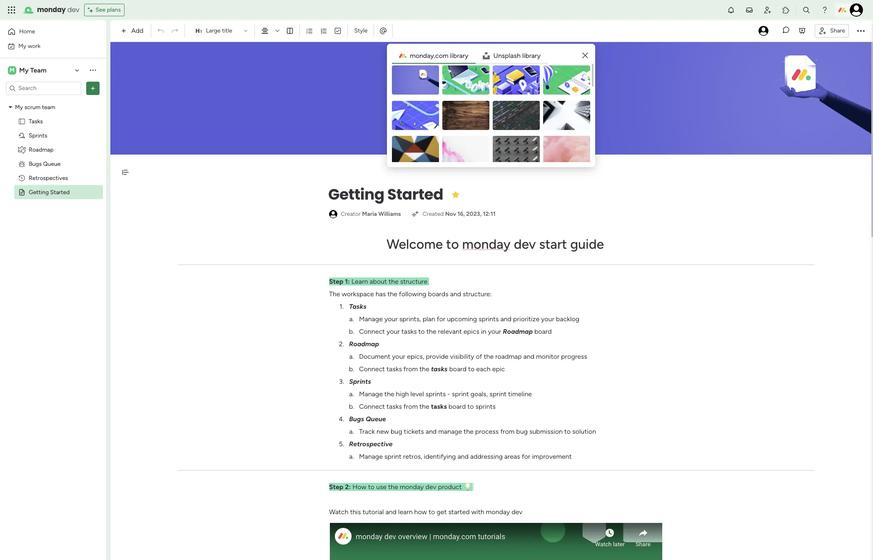 Task type: locate. For each thing, give the bounding box(es) containing it.
to left get
[[429, 508, 435, 516]]

sprint right goals, at the right of page
[[490, 390, 507, 398]]

manage left high
[[359, 390, 383, 398]]

1 vertical spatial queue
[[366, 415, 386, 423]]

2 i from the left
[[524, 52, 526, 60]]

getting down make doc full width button
[[329, 184, 385, 205]]

your left the sprints,
[[385, 315, 398, 323]]

0 vertical spatial manage
[[359, 315, 383, 323]]

5
[[339, 440, 343, 448]]

goals,
[[471, 390, 488, 398]]

maria williams image
[[851, 3, 864, 17]]

1 vertical spatial tasks
[[349, 303, 367, 311]]

my right workspace icon
[[19, 66, 29, 74]]

. for sprints
[[343, 378, 344, 386]]

bugs right 4 .
[[349, 415, 364, 423]]

1 horizontal spatial sprints
[[349, 378, 371, 386]]

step 2: how to use the monday dev product 💡
[[329, 483, 474, 491]]

roadmap down "prioritize"
[[503, 328, 533, 336]]

watch this tutorial and learn how to get started with monday dev
[[329, 508, 523, 516]]

bugs up retrospectives
[[29, 160, 42, 167]]

connect down document
[[359, 365, 385, 373]]

n left p
[[499, 52, 502, 60]]

0 vertical spatial bugs queue
[[29, 160, 61, 167]]

started inside field
[[388, 184, 444, 205]]

1 horizontal spatial y
[[465, 52, 469, 60]]

queue up new
[[366, 415, 386, 423]]

s right p
[[514, 52, 517, 60]]

done.png image
[[443, 65, 490, 95]]

0 horizontal spatial s
[[502, 52, 505, 60]]

checklist image
[[335, 27, 342, 35]]

2 vertical spatial roadmap
[[349, 340, 379, 348]]

. for bugs queue
[[343, 415, 345, 423]]

start
[[540, 236, 568, 252]]

manage
[[359, 315, 383, 323], [359, 390, 383, 398], [359, 453, 383, 461]]

provide
[[426, 353, 449, 361]]

created nov 16, 2023, 12:11
[[423, 211, 496, 218]]

1 horizontal spatial o
[[439, 52, 443, 60]]

my inside workspace selection element
[[19, 66, 29, 74]]

the right "has"
[[388, 290, 398, 298]]

getting started down retrospectives
[[29, 189, 70, 196]]

roadmap up document
[[349, 340, 379, 348]]

board for board to sprints
[[449, 403, 466, 411]]

my scrum team
[[15, 104, 55, 111]]

learn
[[399, 508, 413, 516]]

0 horizontal spatial bugs queue
[[29, 160, 61, 167]]

a .
[[349, 315, 354, 323], [349, 353, 354, 361], [349, 390, 354, 398], [349, 428, 354, 436], [349, 453, 354, 461]]

identifying
[[424, 453, 456, 461]]

dev left the start
[[514, 236, 536, 252]]

from right process
[[501, 428, 515, 436]]

option
[[0, 100, 106, 101]]

step
[[329, 278, 344, 286], [329, 483, 344, 491]]

2 horizontal spatial y
[[538, 52, 541, 60]]

. for roadmap
[[343, 340, 344, 348]]

0 horizontal spatial bugs
[[29, 160, 42, 167]]

0 horizontal spatial bug
[[391, 428, 403, 436]]

the down plan
[[427, 328, 437, 336]]

o
[[416, 52, 420, 60], [439, 52, 443, 60]]

0 horizontal spatial m
[[410, 52, 416, 60]]

public board image
[[18, 117, 26, 125], [18, 188, 26, 196]]

bugs queue up track
[[349, 415, 386, 423]]

a . for manage the high level sprints - sprint goals, sprint timeline
[[349, 390, 354, 398]]

work
[[28, 42, 40, 49]]

4 a . from the top
[[349, 428, 354, 436]]

connect your tasks to the relevant epics in your roadmap board
[[359, 328, 552, 336]]

0 vertical spatial from
[[404, 365, 418, 373]]

photo 1551419762 4a3d998f6292.jpeg image
[[493, 101, 540, 130]]

sprints inside list box
[[29, 132, 47, 139]]

dev left see
[[67, 5, 79, 15]]

step left 1:
[[329, 278, 344, 286]]

0 horizontal spatial i
[[452, 52, 454, 60]]

2 connect from the top
[[359, 365, 385, 373]]

2 step from the top
[[329, 483, 344, 491]]

manage for manage the high level sprints - sprint goals, sprint timeline
[[359, 390, 383, 398]]

your for connect your tasks to the relevant epics in your roadmap board
[[387, 328, 400, 336]]

caret down image
[[9, 104, 12, 110]]

l left h
[[509, 52, 511, 60]]

monday right with
[[486, 508, 510, 516]]

select product image
[[8, 6, 16, 14]]

tasks
[[402, 328, 417, 336], [387, 365, 402, 373], [431, 365, 448, 373], [387, 403, 402, 411], [431, 403, 447, 411]]

o left 'd'
[[416, 52, 420, 60]]

your for document your epics, provide visibility of the roadmap and monitor progress
[[392, 353, 406, 361]]

. for track new bug tickets and manage the process from bug submission to solution
[[353, 428, 354, 436]]

to left use
[[368, 483, 375, 491]]

sprints up the in
[[479, 315, 499, 323]]

large title
[[206, 27, 232, 34]]

1 y from the left
[[431, 52, 434, 60]]

welcome
[[387, 236, 443, 252]]

bugs queue
[[29, 160, 61, 167], [349, 415, 386, 423]]

0 vertical spatial queue
[[43, 160, 61, 167]]

1 step from the top
[[329, 278, 344, 286]]

the down epics,
[[420, 365, 430, 373]]

the right about
[[389, 278, 399, 286]]

b for connect your tasks to the relevant epics in your roadmap board
[[349, 328, 353, 336]]

my for my team
[[19, 66, 29, 74]]

0 vertical spatial my
[[18, 42, 26, 49]]

1 a . from the top
[[349, 315, 354, 323]]

l right h
[[523, 52, 524, 60]]

submission
[[530, 428, 563, 436]]

1 horizontal spatial getting
[[329, 184, 385, 205]]

1 vertical spatial public board image
[[18, 188, 26, 196]]

1 vertical spatial connect
[[359, 365, 385, 373]]

getting started
[[329, 184, 444, 205], [29, 189, 70, 196]]

2 public board image from the top
[[18, 188, 26, 196]]

1 b . from the top
[[349, 328, 355, 336]]

0 horizontal spatial sprints
[[29, 132, 47, 139]]

the left high
[[385, 390, 395, 398]]

n
[[420, 52, 424, 60], [499, 52, 502, 60]]

0 vertical spatial for
[[437, 315, 446, 323]]

0 vertical spatial sprints
[[479, 315, 499, 323]]

l right c
[[451, 52, 452, 60]]

my inside button
[[18, 42, 26, 49]]

sprint left retros,
[[385, 453, 402, 461]]

1 horizontal spatial tasks
[[349, 303, 367, 311]]

with
[[472, 508, 485, 516]]

2 vertical spatial board
[[449, 403, 466, 411]]

monday
[[37, 5, 66, 15], [463, 236, 511, 252], [400, 483, 424, 491], [486, 508, 510, 516]]

1 horizontal spatial getting started
[[329, 184, 444, 205]]

1 horizontal spatial s
[[514, 52, 517, 60]]

. for manage the high level sprints - sprint goals, sprint timeline
[[353, 390, 354, 398]]

r
[[457, 52, 460, 60], [463, 52, 465, 60], [530, 52, 532, 60], [535, 52, 538, 60]]

0 vertical spatial connect
[[359, 328, 385, 336]]

. for manage sprint retros, identifying and addressing areas for improvement
[[353, 453, 354, 461]]

document
[[359, 353, 391, 361]]

your left epics,
[[392, 353, 406, 361]]

manage
[[439, 428, 462, 436]]

4
[[339, 415, 343, 423]]

1 s from the left
[[502, 52, 505, 60]]

1 horizontal spatial m
[[443, 52, 449, 60]]

0 vertical spatial step
[[329, 278, 344, 286]]

connect up document
[[359, 328, 385, 336]]

from
[[404, 365, 418, 373], [404, 403, 418, 411], [501, 428, 515, 436]]

roadmap
[[29, 146, 54, 153], [503, 328, 533, 336], [349, 340, 379, 348]]

manage down 'retrospective'
[[359, 453, 383, 461]]

1 vertical spatial sprints
[[349, 378, 371, 386]]

2 vertical spatial sprints
[[476, 403, 496, 411]]

step left 2:
[[329, 483, 344, 491]]

1 connect from the top
[[359, 328, 385, 336]]

board down -
[[449, 403, 466, 411]]

tasks down 'provide'
[[431, 365, 448, 373]]

manage for manage your sprints, plan for upcoming sprints and prioritize your backlog
[[359, 315, 383, 323]]

title
[[222, 27, 232, 34]]

1 l from the left
[[451, 52, 452, 60]]

notifications image
[[728, 6, 736, 14]]

connect for connect tasks from the tasks board to sprints
[[359, 403, 385, 411]]

0 horizontal spatial getting
[[29, 189, 49, 196]]

upcoming
[[447, 315, 477, 323]]

paper_plane.png image
[[392, 101, 439, 130]]

1 manage from the top
[[359, 315, 383, 323]]

share
[[831, 27, 846, 34]]

sprints down goals, at the right of page
[[476, 403, 496, 411]]

2 m from the left
[[443, 52, 449, 60]]

epics,
[[407, 353, 425, 361]]

5 .
[[339, 440, 344, 448]]

monitor
[[537, 353, 560, 361]]

options image
[[89, 84, 97, 92]]

connect tasks from the tasks board to sprints
[[359, 403, 496, 411]]

started
[[388, 184, 444, 205], [50, 189, 70, 196]]

photo 1546962339 5ff89552b8ed.jpeg image
[[443, 101, 490, 130]]

to down plan
[[419, 328, 425, 336]]

2 b . from the top
[[349, 365, 355, 373]]

roadmap up retrospectives
[[29, 146, 54, 153]]

3 r from the left
[[530, 52, 532, 60]]

photo 1551522355 dbf80597eba8.jpeg image
[[544, 101, 591, 130]]

scrum
[[24, 104, 41, 111]]

plan
[[423, 315, 436, 323]]

0 horizontal spatial queue
[[43, 160, 61, 167]]

1 vertical spatial manage
[[359, 390, 383, 398]]

3 connect from the top
[[359, 403, 385, 411]]

0 horizontal spatial started
[[50, 189, 70, 196]]

4 r from the left
[[535, 52, 538, 60]]

1 vertical spatial roadmap
[[503, 328, 533, 336]]

0 vertical spatial sprints
[[29, 132, 47, 139]]

0 horizontal spatial getting started
[[29, 189, 70, 196]]

bugs
[[29, 160, 42, 167], [349, 415, 364, 423]]

y right h
[[538, 52, 541, 60]]

epics
[[464, 328, 480, 336]]

1 vertical spatial my
[[19, 66, 29, 74]]

m right c
[[443, 52, 449, 60]]

tasks down my scrum team
[[29, 118, 43, 125]]

started inside list box
[[50, 189, 70, 196]]

5 a . from the top
[[349, 453, 354, 461]]

3 l from the left
[[523, 52, 524, 60]]

0 vertical spatial b .
[[349, 328, 355, 336]]

bulleted list image
[[306, 27, 314, 35]]

s
[[502, 52, 505, 60], [514, 52, 517, 60]]

tasks down high
[[387, 403, 402, 411]]

connect up track
[[359, 403, 385, 411]]

0 horizontal spatial y
[[431, 52, 434, 60]]

y left c
[[431, 52, 434, 60]]

2 vertical spatial manage
[[359, 453, 383, 461]]

c
[[436, 52, 439, 60]]

public board image for getting started
[[18, 188, 26, 196]]

b for connect tasks from the tasks board to sprints
[[349, 403, 353, 411]]

. for retrospective
[[343, 440, 344, 448]]

a . for document your epics, provide visibility of the roadmap and monitor progress
[[349, 353, 354, 361]]

o right 'd'
[[439, 52, 443, 60]]

2 manage from the top
[[359, 390, 383, 398]]

i right h
[[524, 52, 526, 60]]

this
[[350, 508, 361, 516]]

for right plan
[[437, 315, 446, 323]]

2 vertical spatial connect
[[359, 403, 385, 411]]

step 1: learn about the structure
[[329, 278, 430, 286]]

1 horizontal spatial started
[[388, 184, 444, 205]]

public board image for tasks
[[18, 117, 26, 125]]

my right caret down image
[[15, 104, 23, 111]]

sprints down my scrum team
[[29, 132, 47, 139]]

search everything image
[[803, 6, 811, 14]]

i
[[452, 52, 454, 60], [524, 52, 526, 60]]

structure
[[401, 278, 428, 286]]

1 horizontal spatial i
[[524, 52, 526, 60]]

n left c
[[420, 52, 424, 60]]

manage the high level sprints - sprint goals, sprint timeline
[[359, 390, 532, 398]]

getting
[[329, 184, 385, 205], [29, 189, 49, 196]]

improvement
[[532, 453, 572, 461]]

bugs queue up retrospectives
[[29, 160, 61, 167]]

getting started inside field
[[329, 184, 444, 205]]

from down epics,
[[404, 365, 418, 373]]

bug right new
[[391, 428, 403, 436]]

0 vertical spatial tasks
[[29, 118, 43, 125]]

1 vertical spatial b .
[[349, 365, 355, 373]]

structure:
[[463, 290, 492, 298]]

.
[[434, 52, 436, 60], [343, 303, 344, 311], [353, 315, 354, 323], [353, 328, 355, 336], [343, 340, 344, 348], [353, 353, 354, 361], [353, 365, 355, 373], [343, 378, 344, 386], [353, 390, 354, 398], [353, 403, 355, 411], [343, 415, 345, 423], [353, 428, 354, 436], [343, 440, 344, 448], [353, 453, 354, 461]]

2 horizontal spatial roadmap
[[503, 328, 533, 336]]

a . for manage your sprints, plan for upcoming sprints and prioritize your backlog
[[349, 315, 354, 323]]

a
[[427, 52, 431, 60], [460, 52, 463, 60], [511, 52, 514, 60], [532, 52, 535, 60], [349, 315, 353, 323], [349, 353, 353, 361], [349, 390, 353, 398], [349, 428, 353, 436], [349, 453, 353, 461]]

2 a . from the top
[[349, 353, 354, 361]]

getting inside list box
[[29, 189, 49, 196]]

for right the areas
[[522, 453, 531, 461]]

list box
[[0, 98, 106, 312]]

sprint right -
[[452, 390, 469, 398]]

my left work
[[18, 42, 26, 49]]

board activity image
[[759, 26, 769, 36]]

connect for connect tasks from the tasks board to each epic
[[359, 365, 385, 373]]

1 vertical spatial bugs queue
[[349, 415, 386, 423]]

getting started up williams
[[329, 184, 444, 205]]

0 horizontal spatial tasks
[[29, 118, 43, 125]]

1 horizontal spatial sprint
[[452, 390, 469, 398]]

0 vertical spatial bugs
[[29, 160, 42, 167]]

1 horizontal spatial n
[[499, 52, 502, 60]]

roadmap
[[496, 353, 522, 361]]

1 vertical spatial bugs
[[349, 415, 364, 423]]

nov
[[446, 211, 457, 218]]

1 vertical spatial from
[[404, 403, 418, 411]]

2 vertical spatial from
[[501, 428, 515, 436]]

1 bug from the left
[[391, 428, 403, 436]]

1 vertical spatial board
[[450, 365, 467, 373]]

0 horizontal spatial sprint
[[385, 453, 402, 461]]

tasks down manage the high level sprints - sprint goals, sprint timeline
[[431, 403, 447, 411]]

invite members image
[[764, 6, 773, 14]]

m left 'd'
[[410, 52, 416, 60]]

help image
[[821, 6, 830, 14]]

1 r from the left
[[457, 52, 460, 60]]

1 vertical spatial step
[[329, 483, 344, 491]]

1 horizontal spatial bug
[[517, 428, 528, 436]]

0 horizontal spatial n
[[420, 52, 424, 60]]

bug left submission
[[517, 428, 528, 436]]

from down 'level'
[[404, 403, 418, 411]]

3 b . from the top
[[349, 403, 355, 411]]

started down retrospectives
[[50, 189, 70, 196]]

remove from favorites image
[[452, 190, 460, 199]]

2 horizontal spatial l
[[523, 52, 524, 60]]

l
[[451, 52, 452, 60], [509, 52, 511, 60], [523, 52, 524, 60]]

queue up retrospectives
[[43, 160, 61, 167]]

mention image
[[380, 26, 388, 35]]

manage your sprints, plan for upcoming sprints and prioritize your backlog
[[359, 315, 580, 323]]

style button
[[351, 24, 372, 38]]

to down goals, at the right of page
[[468, 403, 474, 411]]

1 horizontal spatial bugs queue
[[349, 415, 386, 423]]

started up created
[[388, 184, 444, 205]]

your down the sprints,
[[387, 328, 400, 336]]

0 horizontal spatial o
[[416, 52, 420, 60]]

high
[[396, 390, 409, 398]]

s right u
[[502, 52, 505, 60]]

home
[[19, 28, 35, 35]]

and left learn
[[386, 508, 397, 516]]

my inside list box
[[15, 104, 23, 111]]

2 vertical spatial my
[[15, 104, 23, 111]]

has
[[376, 290, 386, 298]]

1 horizontal spatial bugs
[[349, 415, 364, 423]]

getting started inside list box
[[29, 189, 70, 196]]

1 horizontal spatial l
[[509, 52, 511, 60]]

0 horizontal spatial roadmap
[[29, 146, 54, 153]]

3 manage from the top
[[359, 453, 383, 461]]

3 a . from the top
[[349, 390, 354, 398]]

getting down retrospectives
[[29, 189, 49, 196]]

board down "prioritize"
[[535, 328, 552, 336]]

1 public board image from the top
[[18, 117, 26, 125]]

b
[[454, 52, 457, 60], [526, 52, 530, 60], [349, 328, 353, 336], [349, 365, 353, 373], [349, 403, 353, 411]]

1 horizontal spatial for
[[522, 453, 531, 461]]

2 vertical spatial b .
[[349, 403, 355, 411]]

watch
[[329, 508, 349, 516]]

y up "done.png" image
[[465, 52, 469, 60]]

manage down "has"
[[359, 315, 383, 323]]

tasks down the workspace
[[349, 303, 367, 311]]

💡
[[464, 483, 472, 491]]

0 horizontal spatial l
[[451, 52, 452, 60]]

sprints left -
[[426, 390, 446, 398]]

i right c
[[452, 52, 454, 60]]

sprints right 3 . at the bottom of page
[[349, 378, 371, 386]]

0 vertical spatial public board image
[[18, 117, 26, 125]]

1 horizontal spatial roadmap
[[349, 340, 379, 348]]



Task type: describe. For each thing, give the bounding box(es) containing it.
16,
[[458, 211, 465, 218]]

2 bug from the left
[[517, 428, 528, 436]]

step for step 2: how to use the monday dev product 💡
[[329, 483, 344, 491]]

photo 1556139943 4bdca53adf1e.jpeg image
[[443, 136, 490, 165]]

process
[[476, 428, 499, 436]]

doc
[[356, 171, 366, 178]]

welcome to monday dev start guide
[[387, 236, 605, 252]]

the right use
[[389, 483, 398, 491]]

. for tasks
[[343, 303, 344, 311]]

p
[[505, 52, 509, 60]]

add button
[[118, 24, 149, 38]]

your right the in
[[488, 328, 502, 336]]

v2 ellipsis image
[[858, 25, 866, 36]]

epic
[[493, 365, 505, 373]]

large
[[206, 27, 221, 34]]

2
[[339, 340, 343, 348]]

from for board to sprints
[[404, 403, 418, 411]]

about
[[370, 278, 387, 286]]

tickets
[[404, 428, 424, 436]]

4 .
[[339, 415, 345, 423]]

step for step 1: learn about the structure
[[329, 278, 344, 286]]

visibility
[[450, 353, 475, 361]]

b for connect tasks from the tasks board to each epic
[[349, 365, 353, 373]]

0 vertical spatial board
[[535, 328, 552, 336]]

numbered list image
[[320, 27, 328, 35]]

my team
[[19, 66, 47, 74]]

backlog
[[557, 315, 580, 323]]

12:11
[[483, 211, 496, 218]]

queue inside list box
[[43, 160, 61, 167]]

tasks down document
[[387, 365, 402, 373]]

board for board to each epic
[[450, 365, 467, 373]]

addressing
[[471, 453, 503, 461]]

. for manage your sprints, plan for upcoming sprints and prioritize your backlog
[[353, 315, 354, 323]]

a . for track new bug tickets and manage the process from bug submission to solution
[[349, 428, 354, 436]]

workspace options image
[[89, 66, 97, 74]]

tutorial
[[363, 508, 384, 516]]

2 y from the left
[[465, 52, 469, 60]]

d
[[424, 52, 427, 60]]

dev left product
[[426, 483, 437, 491]]

areas
[[505, 453, 521, 461]]

1 m from the left
[[410, 52, 416, 60]]

how
[[353, 483, 367, 491]]

3 y from the left
[[538, 52, 541, 60]]

full
[[368, 171, 376, 178]]

my work button
[[5, 39, 90, 53]]

learn
[[352, 278, 368, 286]]

2 r from the left
[[463, 52, 465, 60]]

your left the backlog at bottom
[[542, 315, 555, 323]]

my for my scrum team
[[15, 104, 23, 111]]

u
[[494, 52, 499, 60]]

make
[[341, 171, 355, 178]]

track new bug tickets and manage the process from bug submission to solution
[[359, 428, 597, 436]]

from for board to each epic
[[404, 365, 418, 373]]

Search in workspace field
[[18, 83, 70, 93]]

1 i from the left
[[452, 52, 454, 60]]

0 vertical spatial roadmap
[[29, 146, 54, 153]]

to left the each at the right of the page
[[469, 365, 475, 373]]

2 l from the left
[[509, 52, 511, 60]]

started
[[449, 508, 470, 516]]

progress
[[562, 353, 588, 361]]

list box containing my scrum team
[[0, 98, 106, 312]]

1:
[[345, 278, 350, 286]]

how
[[415, 508, 427, 516]]

solution
[[573, 428, 597, 436]]

monday dev
[[37, 5, 79, 15]]

2 n from the left
[[499, 52, 502, 60]]

to left solution
[[565, 428, 571, 436]]

of
[[476, 353, 483, 361]]

bugs inside list box
[[29, 160, 42, 167]]

the right of
[[484, 353, 494, 361]]

retrospective
[[349, 440, 393, 448]]

monday up learn
[[400, 483, 424, 491]]

see plans button
[[84, 4, 125, 16]]

level
[[411, 390, 424, 398]]

2 .
[[339, 340, 344, 348]]

m
[[10, 66, 15, 74]]

retrospectives
[[29, 174, 68, 182]]

tasks down the sprints,
[[402, 328, 417, 336]]

bugs queue inside list box
[[29, 160, 61, 167]]

h
[[517, 52, 521, 60]]

new
[[377, 428, 389, 436]]

monday up home button
[[37, 5, 66, 15]]

the
[[329, 290, 340, 298]]

the workspace has the following boards and structure:
[[329, 290, 492, 298]]

the left process
[[464, 428, 474, 436]]

b . for connect tasks from the tasks board to sprints
[[349, 403, 355, 411]]

and left monitor
[[524, 353, 535, 361]]

1 o from the left
[[416, 52, 420, 60]]

make doc full width
[[341, 171, 392, 178]]

track
[[359, 428, 375, 436]]

and left "prioritize"
[[501, 315, 512, 323]]

connect tasks from the tasks board to each epic
[[359, 365, 505, 373]]

u n s p l a s h l i b r a r y
[[494, 52, 541, 60]]

creator
[[341, 211, 361, 218]]

williams
[[379, 211, 401, 218]]

guide
[[571, 236, 605, 252]]

layout image
[[287, 27, 294, 35]]

1 n from the left
[[420, 52, 424, 60]]

connect for connect your tasks to the relevant epics in your roadmap board
[[359, 328, 385, 336]]

b . for connect your tasks to the relevant epics in your roadmap board
[[349, 328, 355, 336]]

sprints,
[[400, 315, 421, 323]]

manage sprint retros, identifying and addressing areas for improvement
[[359, 453, 572, 461]]

2023,
[[467, 211, 482, 218]]

and right the boards
[[451, 290, 462, 298]]

workspace selection element
[[8, 65, 48, 75]]

photo 1559251606 c623743a6d76.jpeg image
[[544, 136, 591, 165]]

manage for manage sprint retros, identifying and addressing areas for improvement
[[359, 453, 383, 461]]

the down 'level'
[[420, 403, 430, 411]]

-
[[448, 390, 451, 398]]

real_estate.png image
[[493, 65, 540, 95]]

b . for connect tasks from the tasks board to each epic
[[349, 365, 355, 373]]

1 vertical spatial for
[[522, 453, 531, 461]]

your for manage your sprints, plan for upcoming sprints and prioritize your backlog
[[385, 315, 398, 323]]

workspace image
[[8, 66, 16, 75]]

photo 1553532434 5ab5b6b84993.jpeg image
[[392, 136, 439, 165]]

inbox image
[[746, 6, 754, 14]]

2 o from the left
[[439, 52, 443, 60]]

2 s from the left
[[514, 52, 517, 60]]

in
[[481, 328, 487, 336]]

1
[[340, 303, 343, 311]]

1 .
[[340, 303, 344, 311]]

getting inside field
[[329, 184, 385, 205]]

use
[[376, 483, 387, 491]]

photo 1557597774 9d273605dfa9.jpeg image
[[493, 136, 540, 165]]

. for document your epics, provide visibility of the roadmap and monitor progress
[[353, 353, 354, 361]]

style
[[355, 27, 368, 34]]

1 horizontal spatial queue
[[366, 415, 386, 423]]

see
[[96, 6, 106, 13]]

make doc full width button
[[326, 168, 395, 181]]

and right identifying
[[458, 453, 469, 461]]

dev right with
[[512, 508, 523, 516]]

document your epics, provide visibility of the roadmap and monitor progress
[[359, 353, 588, 361]]

1 vertical spatial sprints
[[426, 390, 446, 398]]

0 horizontal spatial for
[[437, 315, 446, 323]]

agenda.png image
[[544, 65, 591, 95]]

product
[[438, 483, 462, 491]]

my for my work
[[18, 42, 26, 49]]

to down nov
[[447, 236, 459, 252]]

relevant
[[438, 328, 462, 336]]

my work
[[18, 42, 40, 49]]

created
[[423, 211, 444, 218]]

m o n d a y . c o m l i b r a r y
[[410, 52, 469, 60]]

apps image
[[783, 6, 791, 14]]

Getting Started field
[[326, 184, 446, 206]]

and right tickets
[[426, 428, 437, 436]]

team
[[42, 104, 55, 111]]

2 horizontal spatial sprint
[[490, 390, 507, 398]]

home button
[[5, 25, 90, 38]]

see plans
[[96, 6, 121, 13]]

boards
[[428, 290, 449, 298]]

a . for manage sprint retros, identifying and addressing areas for improvement
[[349, 453, 354, 461]]

monday down 12:11
[[463, 236, 511, 252]]



Task type: vqa. For each thing, say whether or not it's contained in the screenshot.
the rightmost bug
yes



